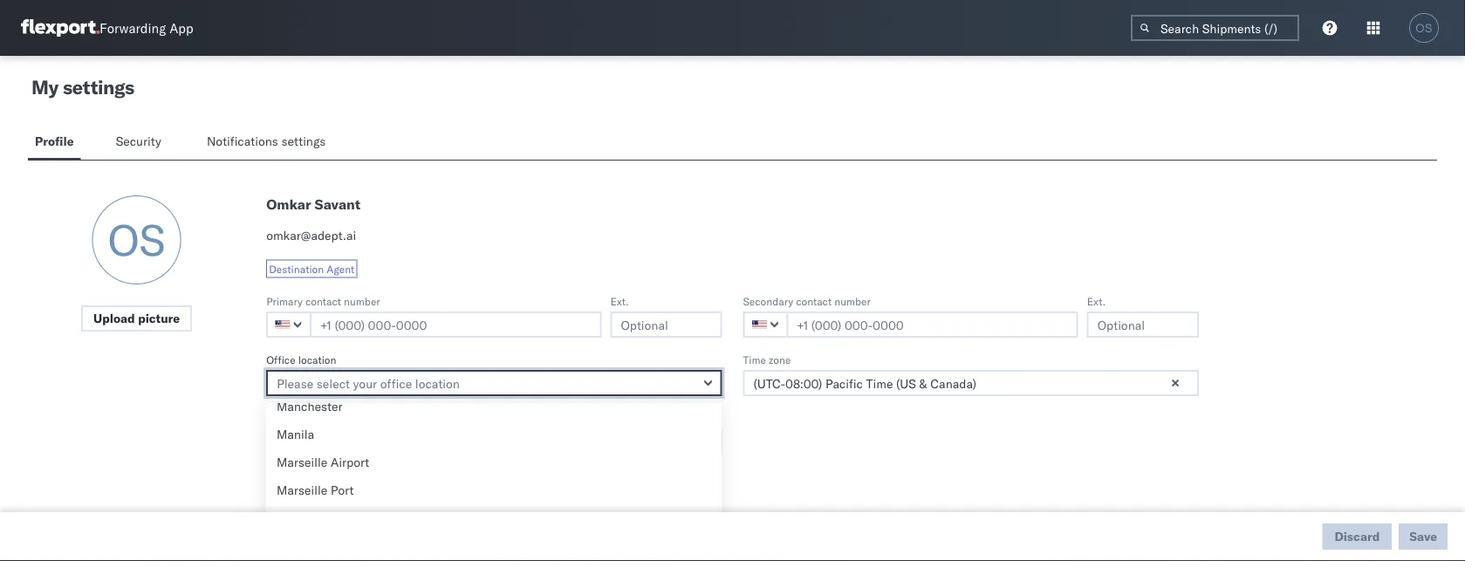 Task type: describe. For each thing, give the bounding box(es) containing it.
my
[[31, 75, 58, 99]]

picture
[[138, 311, 180, 326]]

job
[[266, 412, 282, 425]]

security button
[[109, 126, 172, 160]]

forwarding app link
[[21, 19, 193, 37]]

Job title text field
[[266, 429, 722, 455]]

notifications settings
[[207, 134, 326, 149]]

os inside 'button'
[[1416, 21, 1433, 34]]

of
[[290, 496, 301, 511]]

notifications
[[207, 134, 278, 149]]

profile
[[35, 134, 74, 149]]

secondary contact number
[[743, 295, 871, 308]]

agent
[[327, 262, 355, 275]]

number for secondary contact number
[[835, 295, 871, 308]]

0 horizontal spatial office
[[266, 353, 296, 366]]

status
[[266, 470, 297, 483]]

marseille for marseille port
[[277, 483, 328, 498]]

marseille port
[[277, 483, 354, 498]]

security
[[116, 134, 161, 149]]

primary
[[266, 295, 303, 308]]

out of office
[[266, 496, 338, 511]]

destination agent
[[269, 262, 355, 275]]

os button
[[1405, 8, 1445, 48]]

1 vertical spatial os
[[108, 213, 166, 267]]

omkar@adept.ai
[[266, 228, 356, 243]]

flexport. image
[[21, 19, 100, 37]]

Optional telephone field
[[1087, 312, 1199, 338]]

number for primary contact number
[[344, 295, 380, 308]]

job title
[[266, 412, 304, 425]]

time zone
[[743, 353, 791, 366]]

primary contact number
[[266, 295, 380, 308]]

settings for notifications settings
[[282, 134, 326, 149]]

United States text field
[[266, 312, 312, 338]]

out
[[266, 496, 287, 511]]

Optional telephone field
[[611, 312, 722, 338]]

manchester
[[277, 399, 343, 414]]



Task type: vqa. For each thing, say whether or not it's contained in the screenshot.
Bosch
no



Task type: locate. For each thing, give the bounding box(es) containing it.
my settings
[[31, 75, 134, 99]]

ext.
[[611, 295, 629, 308], [1087, 295, 1106, 308]]

omkar
[[266, 196, 311, 213]]

0 horizontal spatial ext.
[[611, 295, 629, 308]]

zone
[[769, 353, 791, 366]]

office down united states text box
[[266, 353, 296, 366]]

0 horizontal spatial settings
[[63, 75, 134, 99]]

ext. up optional telephone field
[[1087, 295, 1106, 308]]

upload picture
[[93, 311, 180, 326]]

notifications settings button
[[200, 126, 340, 160]]

settings inside button
[[282, 134, 326, 149]]

manila
[[277, 427, 314, 442]]

Please select your office location text field
[[266, 370, 722, 396]]

1 marseille from the top
[[277, 455, 328, 470]]

Search Shipments (/) text field
[[1131, 15, 1300, 41]]

os
[[1416, 21, 1433, 34], [108, 213, 166, 267]]

upload
[[93, 311, 135, 326]]

marseille down manila
[[277, 455, 328, 470]]

office location
[[266, 353, 337, 366]]

1 horizontal spatial contact
[[796, 295, 832, 308]]

forwarding
[[100, 20, 166, 36]]

+1 (000) 000-0000 telephone field
[[787, 312, 1079, 338]]

1 horizontal spatial number
[[835, 295, 871, 308]]

medellin
[[277, 511, 325, 526]]

ext. up optional phone field
[[611, 295, 629, 308]]

None checkbox
[[352, 498, 376, 505]]

airport
[[331, 455, 369, 470]]

number up +1 (000) 000-0000 telephone field
[[835, 295, 871, 308]]

2 marseille from the top
[[277, 483, 328, 498]]

1 number from the left
[[344, 295, 380, 308]]

location
[[298, 353, 337, 366]]

upload picture button
[[81, 306, 192, 332]]

1 ext. from the left
[[611, 295, 629, 308]]

0 vertical spatial office
[[266, 353, 296, 366]]

profile button
[[28, 126, 81, 160]]

2 number from the left
[[835, 295, 871, 308]]

0 horizontal spatial os
[[108, 213, 166, 267]]

1 horizontal spatial ext.
[[1087, 295, 1106, 308]]

1 horizontal spatial office
[[304, 496, 338, 511]]

2 contact from the left
[[796, 295, 832, 308]]

savant
[[315, 196, 361, 213]]

0 vertical spatial settings
[[63, 75, 134, 99]]

contact for secondary
[[796, 295, 832, 308]]

contact right secondary
[[796, 295, 832, 308]]

marseille up medellin
[[277, 483, 328, 498]]

1 horizontal spatial os
[[1416, 21, 1433, 34]]

marseille for marseille airport
[[277, 455, 328, 470]]

marseille airport
[[277, 455, 369, 470]]

ext. for secondary contact number
[[1087, 295, 1106, 308]]

contact for primary
[[306, 295, 341, 308]]

settings for my settings
[[63, 75, 134, 99]]

office
[[266, 353, 296, 366], [304, 496, 338, 511]]

(UTC-08:00) Pacific Time (US & Canada) text field
[[743, 370, 1199, 396]]

number down agent at the left top
[[344, 295, 380, 308]]

time
[[743, 353, 766, 366]]

contact
[[306, 295, 341, 308], [796, 295, 832, 308]]

1 horizontal spatial settings
[[282, 134, 326, 149]]

1 contact from the left
[[306, 295, 341, 308]]

omkar savant
[[266, 196, 361, 213]]

1 vertical spatial office
[[304, 496, 338, 511]]

United States text field
[[743, 312, 789, 338]]

office right of
[[304, 496, 338, 511]]

destination
[[269, 262, 324, 275]]

0 vertical spatial os
[[1416, 21, 1433, 34]]

forwarding app
[[100, 20, 193, 36]]

2 ext. from the left
[[1087, 295, 1106, 308]]

ext. for primary contact number
[[611, 295, 629, 308]]

marseille
[[277, 455, 328, 470], [277, 483, 328, 498]]

settings right the my
[[63, 75, 134, 99]]

contact down destination agent
[[306, 295, 341, 308]]

title
[[285, 412, 304, 425]]

settings
[[63, 75, 134, 99], [282, 134, 326, 149]]

app
[[169, 20, 193, 36]]

settings right notifications
[[282, 134, 326, 149]]

1 vertical spatial settings
[[282, 134, 326, 149]]

1 vertical spatial marseille
[[277, 483, 328, 498]]

0 horizontal spatial number
[[344, 295, 380, 308]]

0 vertical spatial marseille
[[277, 455, 328, 470]]

number
[[344, 295, 380, 308], [835, 295, 871, 308]]

0 horizontal spatial contact
[[306, 295, 341, 308]]

+1 (000) 000-0000 telephone field
[[310, 312, 602, 338]]

secondary
[[743, 295, 794, 308]]

port
[[331, 483, 354, 498]]



